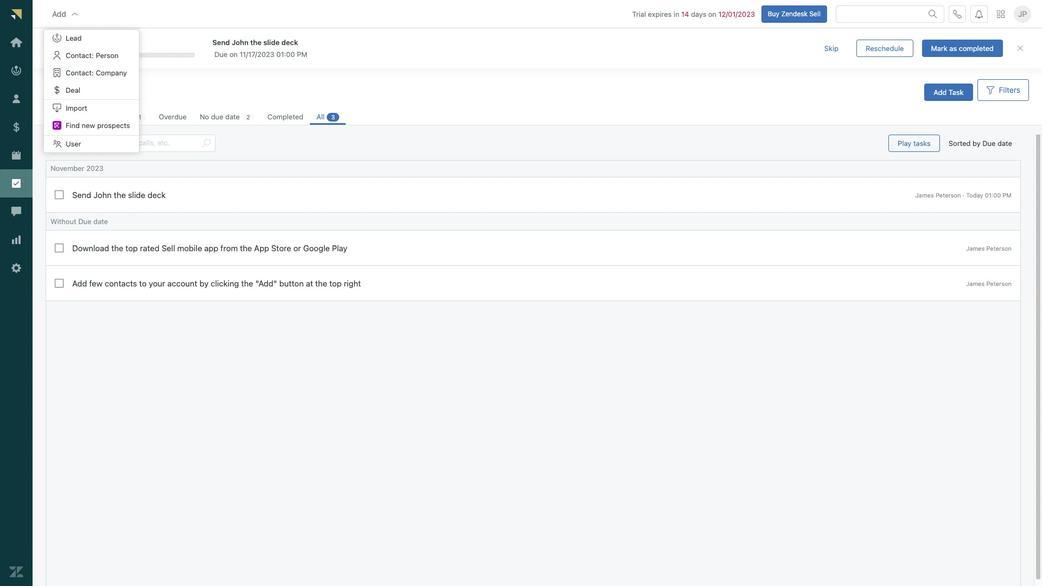 Task type: vqa. For each thing, say whether or not it's contained in the screenshot.
Due to the top
yes



Task type: locate. For each thing, give the bounding box(es) containing it.
0 horizontal spatial play
[[332, 243, 348, 253]]

to
[[139, 279, 147, 288]]

send john the slide deck
[[72, 190, 166, 200]]

top
[[126, 243, 138, 253], [330, 279, 342, 288]]

1 vertical spatial by
[[200, 279, 209, 288]]

check box image for add few contacts to your account by clicking the "add" button at the top right
[[55, 279, 64, 288]]

1 horizontal spatial add
[[72, 279, 87, 288]]

slide inside send john the slide deck due on 11/17/2023 01:00 pm
[[264, 38, 280, 47]]

contact: company
[[66, 68, 127, 77]]

1 vertical spatial deck
[[148, 190, 166, 200]]

1 up search for tasks, calls, etc. field
[[139, 114, 141, 121]]

due right sorted
[[983, 139, 996, 148]]

0 vertical spatial slide
[[264, 38, 280, 47]]

1 vertical spatial today
[[967, 192, 984, 199]]

1 vertical spatial on
[[230, 50, 238, 59]]

2 horizontal spatial 1
[[139, 114, 141, 121]]

today down import image
[[52, 112, 72, 121]]

0 horizontal spatial pm
[[297, 50, 308, 59]]

without due date
[[51, 217, 108, 226]]

mark
[[932, 44, 948, 52]]

deck
[[282, 38, 298, 47], [148, 190, 166, 200]]

1 horizontal spatial pm
[[1003, 192, 1012, 199]]

add left chevron up image
[[52, 9, 66, 18]]

play tasks
[[898, 139, 931, 147]]

0 horizontal spatial add
[[52, 9, 66, 18]]

on left 11/17/2023
[[230, 50, 238, 59]]

at
[[306, 279, 313, 288]]

pm inside send john the slide deck due on 11/17/2023 01:00 pm
[[297, 50, 308, 59]]

2 vertical spatial date
[[93, 217, 108, 226]]

overdue
[[159, 112, 187, 121]]

0 vertical spatial date
[[225, 112, 240, 121]]

import
[[66, 103, 87, 112]]

1 vertical spatial due
[[983, 139, 996, 148]]

or
[[294, 243, 301, 253]]

on right the days
[[709, 10, 717, 18]]

0 horizontal spatial date
[[93, 217, 108, 226]]

1 vertical spatial john
[[93, 190, 112, 200]]

0 vertical spatial send
[[213, 38, 230, 47]]

2 vertical spatial peterson
[[987, 280, 1012, 287]]

0 horizontal spatial slide
[[128, 190, 145, 200]]

november 2023
[[51, 164, 104, 173]]

clicking
[[211, 279, 239, 288]]

1 right of
[[76, 39, 80, 47]]

sell right zendesk
[[810, 10, 821, 18]]

deck for send john the slide deck
[[148, 190, 166, 200]]

by left clicking
[[200, 279, 209, 288]]

2 horizontal spatial add
[[934, 88, 947, 96]]

play right google
[[332, 243, 348, 253]]

send
[[213, 38, 230, 47], [72, 190, 91, 200]]

1 left of
[[63, 39, 66, 47]]

slide
[[264, 38, 280, 47], [128, 190, 145, 200]]

due
[[211, 112, 223, 121]]

1 vertical spatial james
[[967, 245, 985, 252]]

contact: up deal
[[66, 68, 94, 77]]

send inside send john the slide deck due on 11/17/2023 01:00 pm
[[213, 38, 230, 47]]

james for download the top rated sell mobile app from the app store or google play
[[967, 245, 985, 252]]

2 james peterson from the top
[[967, 280, 1012, 287]]

slide for send john the slide deck due on 11/17/2023 01:00 pm
[[264, 38, 280, 47]]

check box image left few
[[55, 279, 64, 288]]

on inside send john the slide deck due on 11/17/2023 01:00 pm
[[230, 50, 238, 59]]

cancel image
[[1017, 44, 1025, 53]]

0 horizontal spatial john
[[93, 190, 112, 200]]

search image
[[202, 139, 211, 148]]

2 contact: from the top
[[66, 68, 94, 77]]

contacts image
[[53, 51, 61, 60]]

0 vertical spatial add
[[52, 9, 66, 18]]

app
[[204, 243, 218, 253]]

deck for send john the slide deck due on 11/17/2023 01:00 pm
[[282, 38, 298, 47]]

add left few
[[72, 279, 87, 288]]

1 vertical spatial slide
[[128, 190, 145, 200]]

contact:
[[66, 51, 94, 60], [66, 68, 94, 77]]

1 james peterson from the top
[[967, 245, 1012, 252]]

0 vertical spatial pm
[[297, 50, 308, 59]]

1 vertical spatial send
[[72, 190, 91, 200]]

1 horizontal spatial sell
[[810, 10, 821, 18]]

0 vertical spatial james peterson
[[967, 245, 1012, 252]]

add
[[52, 9, 66, 18], [934, 88, 947, 96], [72, 279, 87, 288]]

john up 11/17/2023
[[232, 38, 249, 47]]

task up contacts icon
[[46, 39, 61, 47]]

slide for send john the slide deck
[[128, 190, 145, 200]]

add task
[[934, 88, 964, 96]]

check box image down without
[[55, 244, 64, 253]]

1 vertical spatial sell
[[162, 243, 175, 253]]

0 horizontal spatial top
[[126, 243, 138, 253]]

lead
[[66, 34, 82, 42]]

james peterson
[[967, 245, 1012, 252], [967, 280, 1012, 287]]

01:00 right ·
[[985, 192, 1001, 199]]

1 horizontal spatial task
[[949, 88, 964, 96]]

1 vertical spatial check box image
[[55, 279, 64, 288]]

search image
[[929, 10, 938, 18]]

today
[[52, 112, 72, 121], [967, 192, 984, 199]]

chevron up image
[[70, 10, 79, 18]]

1 horizontal spatial deck
[[282, 38, 298, 47]]

0 vertical spatial deck
[[282, 38, 298, 47]]

tasks
[[914, 139, 931, 147]]

1 horizontal spatial 01:00
[[985, 192, 1001, 199]]

the inside send john the slide deck due on 11/17/2023 01:00 pm
[[251, 38, 262, 47]]

1 horizontal spatial due
[[214, 50, 228, 59]]

download
[[72, 243, 109, 253]]

0 vertical spatial john
[[232, 38, 249, 47]]

task down as
[[949, 88, 964, 96]]

as
[[950, 44, 958, 52]]

1 vertical spatial task
[[949, 88, 964, 96]]

2 horizontal spatial date
[[998, 139, 1013, 148]]

task
[[46, 39, 61, 47], [949, 88, 964, 96]]

contact: for contact: person
[[66, 51, 94, 60]]

calls image
[[954, 10, 962, 18]]

play inside button
[[898, 139, 912, 147]]

due
[[214, 50, 228, 59], [983, 139, 996, 148], [78, 217, 91, 226]]

top left right
[[330, 279, 342, 288]]

on
[[709, 10, 717, 18], [230, 50, 238, 59]]

add few contacts to your account by clicking the "add" button at the top right
[[72, 279, 361, 288]]

download the top rated sell mobile app from the app store or google play
[[72, 243, 348, 253]]

due left 11/17/2023
[[214, 50, 228, 59]]

november
[[51, 164, 84, 173]]

john inside send john the slide deck due on 11/17/2023 01:00 pm
[[232, 38, 249, 47]]

0 vertical spatial contact:
[[66, 51, 94, 60]]

slide up 11/17/2023
[[264, 38, 280, 47]]

add down mark
[[934, 88, 947, 96]]

due right without
[[78, 217, 91, 226]]

1 horizontal spatial john
[[232, 38, 249, 47]]

0 vertical spatial check box image
[[55, 244, 64, 253]]

right
[[344, 279, 361, 288]]

buy zendesk sell
[[768, 10, 821, 18]]

0 horizontal spatial on
[[230, 50, 238, 59]]

building image
[[53, 68, 61, 77]]

peterson
[[936, 192, 962, 199], [987, 245, 1012, 252], [987, 280, 1012, 287]]

1 vertical spatial contact:
[[66, 68, 94, 77]]

pm right 11/17/2023
[[297, 50, 308, 59]]

google
[[303, 243, 330, 253]]

1 contact: from the top
[[66, 51, 94, 60]]

account
[[167, 279, 197, 288]]

date up download
[[93, 217, 108, 226]]

james
[[916, 192, 934, 199], [967, 245, 985, 252], [967, 280, 985, 287]]

jp button
[[1014, 5, 1032, 23]]

1 vertical spatial add
[[934, 88, 947, 96]]

1 horizontal spatial slide
[[264, 38, 280, 47]]

0 vertical spatial play
[[898, 139, 912, 147]]

all
[[317, 112, 325, 121]]

12/01/2023
[[719, 10, 755, 18]]

0 vertical spatial sell
[[810, 10, 821, 18]]

1 horizontal spatial play
[[898, 139, 912, 147]]

11/17/2023
[[240, 50, 275, 59]]

prospects
[[97, 121, 130, 130]]

1 vertical spatial peterson
[[987, 245, 1012, 252]]

1 horizontal spatial top
[[330, 279, 342, 288]]

1 horizontal spatial date
[[225, 112, 240, 121]]

0 horizontal spatial by
[[200, 279, 209, 288]]

1
[[63, 39, 66, 47], [76, 39, 80, 47], [139, 114, 141, 121]]

trial expires in 14 days on 12/01/2023
[[633, 10, 755, 18]]

pm
[[297, 50, 308, 59], [1003, 192, 1012, 199]]

from
[[221, 243, 238, 253]]

top left rated
[[126, 243, 138, 253]]

task 1 of 1
[[46, 39, 80, 47]]

john down 2023
[[93, 190, 112, 200]]

the
[[251, 38, 262, 47], [114, 190, 126, 200], [111, 243, 123, 253], [240, 243, 252, 253], [241, 279, 253, 288], [315, 279, 327, 288]]

1 vertical spatial james peterson
[[967, 280, 1012, 287]]

1 horizontal spatial send
[[213, 38, 230, 47]]

0 vertical spatial due
[[214, 50, 228, 59]]

1 vertical spatial date
[[998, 139, 1013, 148]]

2023
[[86, 164, 104, 173]]

1 check box image from the top
[[55, 244, 64, 253]]

today right ·
[[967, 192, 984, 199]]

2
[[247, 114, 250, 121]]

01:00 right 11/17/2023
[[277, 50, 295, 59]]

check box image
[[55, 244, 64, 253], [55, 279, 64, 288]]

sell right rated
[[162, 243, 175, 253]]

by
[[973, 139, 981, 148], [200, 279, 209, 288]]

date right due
[[225, 112, 240, 121]]

"add"
[[256, 279, 277, 288]]

0 horizontal spatial deck
[[148, 190, 166, 200]]

reschedule
[[866, 44, 904, 52]]

sorted
[[949, 139, 971, 148]]

1 horizontal spatial on
[[709, 10, 717, 18]]

completed
[[268, 112, 304, 121]]

filters button
[[978, 79, 1030, 101]]

0 horizontal spatial 01:00
[[277, 50, 295, 59]]

pm right ·
[[1003, 192, 1012, 199]]

play
[[898, 139, 912, 147], [332, 243, 348, 253]]

slide down search for tasks, calls, etc. field
[[128, 190, 145, 200]]

play left tasks
[[898, 139, 912, 147]]

2 horizontal spatial due
[[983, 139, 996, 148]]

0 vertical spatial task
[[46, 39, 61, 47]]

0 vertical spatial today
[[52, 112, 72, 121]]

2 vertical spatial james
[[967, 280, 985, 287]]

0 horizontal spatial due
[[78, 217, 91, 226]]

james peterson for download the top rated sell mobile app from the app store or google play
[[967, 245, 1012, 252]]

reschedule button
[[857, 40, 914, 57]]

0 vertical spatial 01:00
[[277, 50, 295, 59]]

bell image
[[975, 10, 984, 18]]

0 horizontal spatial send
[[72, 190, 91, 200]]

tasks
[[47, 83, 77, 97]]

0 horizontal spatial task
[[46, 39, 61, 47]]

0 vertical spatial on
[[709, 10, 717, 18]]

3
[[331, 114, 335, 121]]

zendesk products image
[[998, 10, 1005, 18]]

company
[[96, 68, 127, 77]]

Search for tasks, calls, etc. field
[[81, 135, 198, 152]]

contact: down of
[[66, 51, 94, 60]]

buy
[[768, 10, 780, 18]]

date right sorted
[[998, 139, 1013, 148]]

skip
[[825, 44, 839, 52]]

date
[[225, 112, 240, 121], [998, 139, 1013, 148], [93, 217, 108, 226]]

sorted by due date
[[949, 139, 1013, 148]]

0 vertical spatial by
[[973, 139, 981, 148]]

sell inside button
[[810, 10, 821, 18]]

2 vertical spatial add
[[72, 279, 87, 288]]

2 check box image from the top
[[55, 279, 64, 288]]

01:00
[[277, 50, 295, 59], [985, 192, 1001, 199]]

0 horizontal spatial sell
[[162, 243, 175, 253]]

0 horizontal spatial today
[[52, 112, 72, 121]]

reach fill image
[[53, 121, 61, 130]]

deck inside send john the slide deck due on 11/17/2023 01:00 pm
[[282, 38, 298, 47]]

button
[[279, 279, 304, 288]]

by right sorted
[[973, 139, 981, 148]]

store
[[271, 243, 291, 253]]



Task type: describe. For each thing, give the bounding box(es) containing it.
play tasks button
[[889, 135, 941, 152]]

of
[[68, 39, 74, 47]]

add for add few contacts to your account by clicking the "add" button at the top right
[[72, 279, 87, 288]]

1 vertical spatial 01:00
[[985, 192, 1001, 199]]

·
[[963, 192, 965, 199]]

2 vertical spatial due
[[78, 217, 91, 226]]

leads image
[[53, 34, 61, 42]]

add button
[[43, 3, 88, 25]]

in
[[674, 10, 680, 18]]

import image
[[53, 103, 61, 112]]

john for send john the slide deck
[[93, 190, 112, 200]]

james peterson for add few contacts to your account by clicking the "add" button at the top right
[[967, 280, 1012, 287]]

jp
[[1019, 9, 1028, 18]]

john for send john the slide deck due on 11/17/2023 01:00 pm
[[232, 38, 249, 47]]

days
[[691, 10, 707, 18]]

0 horizontal spatial 1
[[63, 39, 66, 47]]

send john the slide deck due on 11/17/2023 01:00 pm
[[213, 38, 308, 59]]

date for no due date
[[225, 112, 240, 121]]

0 vertical spatial james
[[916, 192, 934, 199]]

filters
[[1000, 85, 1021, 94]]

contact: for contact: company
[[66, 68, 94, 77]]

date for without due date
[[93, 217, 108, 226]]

completed
[[959, 44, 994, 52]]

james for add few contacts to your account by clicking the "add" button at the top right
[[967, 280, 985, 287]]

check box image
[[55, 191, 64, 199]]

app
[[254, 243, 269, 253]]

1 vertical spatial top
[[330, 279, 342, 288]]

mobile
[[177, 243, 202, 253]]

find
[[66, 121, 80, 130]]

send for send john the slide deck due on 11/17/2023 01:00 pm
[[213, 38, 230, 47]]

1 vertical spatial pm
[[1003, 192, 1012, 199]]

contacts
[[105, 279, 137, 288]]

rated
[[140, 243, 160, 253]]

few
[[89, 279, 103, 288]]

1 horizontal spatial today
[[967, 192, 984, 199]]

send john the slide deck link
[[213, 37, 796, 47]]

task inside button
[[949, 88, 964, 96]]

due inside send john the slide deck due on 11/17/2023 01:00 pm
[[214, 50, 228, 59]]

new
[[82, 121, 95, 130]]

zendesk image
[[9, 565, 23, 580]]

14
[[682, 10, 689, 18]]

add for add
[[52, 9, 66, 18]]

add task button
[[925, 84, 973, 101]]

1 horizontal spatial by
[[973, 139, 981, 148]]

peterson for download the top rated sell mobile app from the app store or google play
[[987, 245, 1012, 252]]

01:00 inside send john the slide deck due on 11/17/2023 01:00 pm
[[277, 50, 295, 59]]

0 vertical spatial peterson
[[936, 192, 962, 199]]

1 vertical spatial play
[[332, 243, 348, 253]]

person
[[96, 51, 119, 60]]

peterson for add few contacts to your account by clicking the "add" button at the top right
[[987, 280, 1012, 287]]

buy zendesk sell button
[[762, 5, 828, 23]]

user
[[66, 139, 81, 148]]

mark as completed
[[932, 44, 994, 52]]

1 horizontal spatial 1
[[76, 39, 80, 47]]

contact: person
[[66, 51, 119, 60]]

trial
[[633, 10, 646, 18]]

collaborators image
[[53, 139, 61, 148]]

add for add task
[[934, 88, 947, 96]]

deal
[[66, 86, 80, 94]]

no due date
[[200, 112, 240, 121]]

expires
[[648, 10, 672, 18]]

mark as completed button
[[922, 40, 1004, 57]]

your
[[149, 279, 165, 288]]

deals image
[[53, 86, 61, 94]]

without
[[51, 217, 76, 226]]

send for send john the slide deck
[[72, 190, 91, 200]]

no
[[200, 112, 209, 121]]

0 vertical spatial top
[[126, 243, 138, 253]]

zendesk
[[782, 10, 808, 18]]

find new prospects
[[66, 121, 130, 130]]

check box image for download the top rated sell mobile app from the app store or google play
[[55, 244, 64, 253]]

skip button
[[816, 40, 848, 57]]

james peterson · today 01:00 pm
[[916, 192, 1012, 199]]



